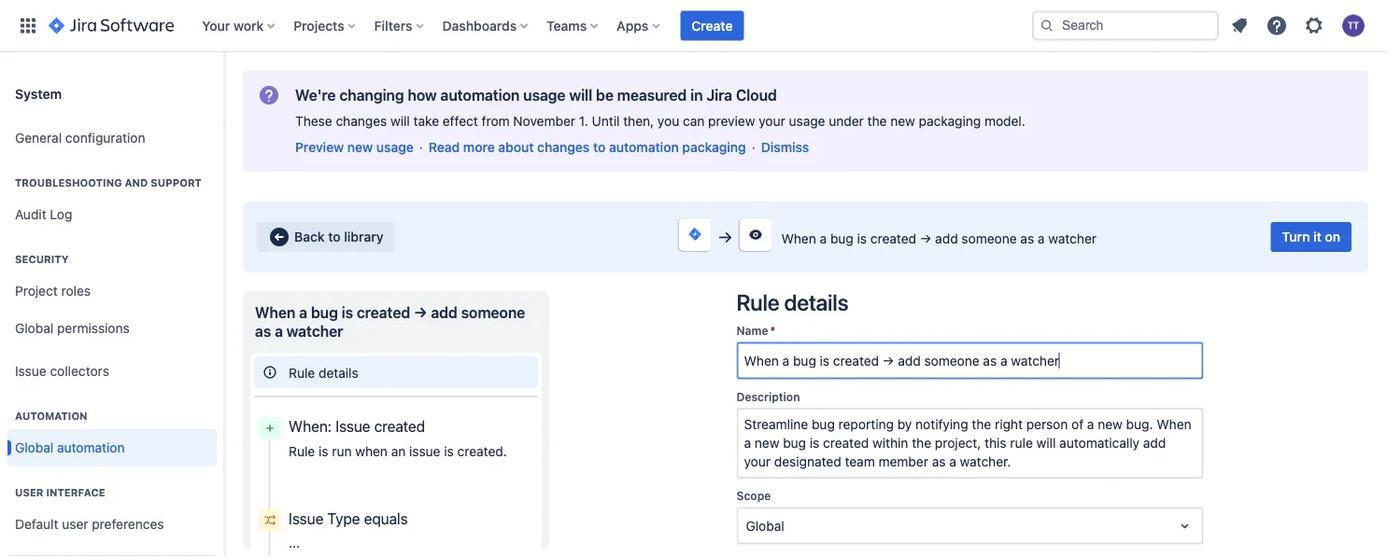 Task type: vqa. For each thing, say whether or not it's contained in the screenshot.
Changes in the We're changing how automation usage will be measured in Jira Cloud These changes will take effect from November 1. Until then, you can preview your usage under the new packaging model.
yes



Task type: describe. For each thing, give the bounding box(es) containing it.
your
[[202, 18, 230, 33]]

0 vertical spatial usage
[[523, 86, 566, 104]]

as inside when a bug is created → add someone as a watcher
[[255, 323, 271, 341]]

until
[[592, 114, 620, 129]]

new inside the we're changing how automation usage will be measured in jira cloud these changes will take effect from november 1. until then, you can preview your usage under the new packaging model.
[[891, 114, 915, 129]]

take
[[413, 114, 439, 129]]

jira
[[707, 86, 732, 104]]

0 vertical spatial rule
[[737, 290, 780, 316]]

project
[[15, 284, 58, 299]]

your work button
[[196, 11, 282, 41]]

on
[[1325, 229, 1341, 245]]

and
[[125, 177, 148, 189]]

default user preferences link
[[7, 506, 217, 544]]

default user preferences
[[15, 517, 164, 533]]

create button
[[680, 11, 744, 41]]

dismiss button
[[761, 138, 809, 157]]

teams
[[547, 18, 587, 33]]

default
[[15, 517, 58, 533]]

back to library
[[294, 229, 384, 245]]

teams button
[[541, 11, 606, 41]]

1 horizontal spatial as
[[1021, 231, 1034, 247]]

1 horizontal spatial will
[[569, 86, 592, 104]]

settings image
[[1303, 14, 1326, 37]]

rule details inside rule details button
[[289, 365, 358, 380]]

more
[[463, 140, 495, 155]]

dashboards
[[442, 18, 517, 33]]

changes inside the we're changing how automation usage will be measured in jira cloud these changes will take effect from november 1. until then, you can preview your usage under the new packaging model.
[[336, 114, 387, 129]]

Description text field
[[737, 408, 1204, 479]]

preview
[[295, 140, 344, 155]]

filters button
[[369, 11, 431, 41]]

preview
[[708, 114, 755, 129]]

issue inside the when: issue created rule is run when an issue is created.
[[336, 418, 370, 436]]

2 horizontal spatial usage
[[789, 114, 825, 129]]

0 horizontal spatial will
[[391, 114, 410, 129]]

back
[[294, 229, 325, 245]]

system
[[15, 86, 62, 101]]

user
[[62, 517, 88, 533]]

appswitcher icon image
[[17, 14, 39, 37]]

configuration
[[65, 130, 145, 146]]

issue collectors link
[[7, 353, 217, 391]]

audit log
[[15, 207, 72, 222]]

user interface
[[15, 487, 105, 499]]

project roles link
[[7, 273, 217, 310]]

user
[[15, 487, 43, 499]]

primary element
[[11, 0, 1032, 52]]

2 vertical spatial usage
[[376, 140, 414, 155]]

these
[[295, 114, 332, 129]]

someone inside when a bug is created → add someone as a watcher
[[461, 304, 525, 322]]

read
[[429, 140, 460, 155]]

2 vertical spatial global
[[746, 518, 785, 534]]

name
[[737, 325, 768, 338]]

automation inside the we're changing how automation usage will be measured in jira cloud these changes will take effect from november 1. until then, you can preview your usage under the new packaging model.
[[440, 86, 520, 104]]

preferences
[[92, 517, 164, 533]]

global automation
[[15, 441, 125, 456]]

...
[[289, 536, 300, 551]]

when
[[355, 444, 388, 459]]

an
[[391, 444, 406, 459]]

troubleshooting and support group
[[7, 157, 217, 239]]

bug inside when a bug is created → add someone as a watcher
[[311, 304, 338, 322]]

automation inside group
[[57, 441, 125, 456]]

add inside when a bug is created → add someone as a watcher
[[431, 304, 458, 322]]

automation group
[[7, 391, 217, 473]]

details inside button
[[319, 365, 358, 380]]

projects button
[[288, 11, 363, 41]]

collectors
[[50, 364, 109, 379]]

0 vertical spatial →
[[920, 231, 932, 247]]

from
[[482, 114, 510, 129]]

1.
[[579, 114, 588, 129]]

global for global automation
[[15, 441, 53, 456]]

*
[[770, 325, 776, 338]]

read more about changes to automation packaging button
[[429, 138, 746, 157]]

the
[[868, 114, 887, 129]]

notifications image
[[1229, 14, 1251, 37]]

search image
[[1040, 18, 1055, 33]]

measured
[[617, 86, 687, 104]]

november
[[513, 114, 576, 129]]

turn
[[1282, 229, 1310, 245]]

you
[[658, 114, 679, 129]]

help image
[[1266, 14, 1288, 37]]

model.
[[985, 114, 1026, 129]]

can
[[683, 114, 705, 129]]

rule details button
[[254, 357, 538, 389]]

0 vertical spatial details
[[784, 290, 849, 316]]

we're
[[295, 86, 336, 104]]

troubleshooting and support
[[15, 177, 202, 189]]

filters
[[374, 18, 413, 33]]

general configuration
[[15, 130, 145, 146]]

automation
[[15, 411, 87, 423]]

1 horizontal spatial bug
[[830, 231, 854, 247]]

projects
[[294, 18, 344, 33]]



Task type: locate. For each thing, give the bounding box(es) containing it.
2 vertical spatial issue
[[289, 510, 324, 528]]

to
[[593, 140, 606, 155], [328, 229, 341, 245]]

a
[[820, 231, 827, 247], [1038, 231, 1045, 247], [299, 304, 307, 322], [275, 323, 283, 341]]

global automation link
[[7, 430, 217, 467]]

log
[[50, 207, 72, 222]]

dismiss
[[761, 140, 809, 155]]

changes up 'preview new usage' button
[[336, 114, 387, 129]]

global for global permissions
[[15, 321, 53, 336]]

cloud
[[736, 86, 777, 104]]

Search field
[[1032, 11, 1219, 41]]

when
[[781, 231, 816, 247], [255, 304, 296, 322]]

to down "until"
[[593, 140, 606, 155]]

rule up the name *
[[737, 290, 780, 316]]

0 horizontal spatial →
[[414, 304, 427, 322]]

global permissions
[[15, 321, 130, 336]]

to right back
[[328, 229, 341, 245]]

1 vertical spatial add
[[431, 304, 458, 322]]

usage up 'november'
[[523, 86, 566, 104]]

add
[[935, 231, 958, 247], [431, 304, 458, 322]]

user interface group
[[7, 467, 217, 558]]

will left take
[[391, 114, 410, 129]]

then,
[[623, 114, 654, 129]]

0 vertical spatial when a bug is created → add someone as a watcher
[[781, 231, 1097, 247]]

preview new usage · read more about changes to automation packaging · dismiss
[[295, 140, 809, 155]]

0 horizontal spatial usage
[[376, 140, 414, 155]]

audit
[[15, 207, 46, 222]]

global inside 'security' group
[[15, 321, 53, 336]]

· left dismiss
[[752, 140, 756, 155]]

general configuration link
[[7, 120, 217, 157]]

equals
[[364, 510, 408, 528]]

automation down then,
[[609, 140, 679, 155]]

automation up interface
[[57, 441, 125, 456]]

new right preview
[[347, 140, 373, 155]]

1 horizontal spatial →
[[920, 231, 932, 247]]

preview new usage button
[[295, 138, 414, 157]]

created inside the when: issue created rule is run when an issue is created.
[[374, 418, 425, 436]]

project roles
[[15, 284, 91, 299]]

when down dismiss button
[[781, 231, 816, 247]]

be
[[596, 86, 614, 104]]

·
[[419, 140, 423, 155], [752, 140, 756, 155]]

1 vertical spatial when a bug is created → add someone as a watcher
[[255, 304, 529, 341]]

support
[[151, 177, 202, 189]]

1 vertical spatial rule details
[[289, 365, 358, 380]]

apps button
[[611, 11, 667, 41]]

your profile and settings image
[[1342, 14, 1365, 37]]

0 vertical spatial new
[[891, 114, 915, 129]]

1 horizontal spatial when
[[781, 231, 816, 247]]

under
[[829, 114, 864, 129]]

0 horizontal spatial bug
[[311, 304, 338, 322]]

issue left collectors
[[15, 364, 46, 379]]

automation
[[440, 86, 520, 104], [609, 140, 679, 155], [57, 441, 125, 456]]

watcher inside when a bug is created → add someone as a watcher
[[287, 323, 343, 341]]

0 horizontal spatial automation
[[57, 441, 125, 456]]

when a bug is created → add someone as a watcher
[[781, 231, 1097, 247], [255, 304, 529, 341]]

0 horizontal spatial when a bug is created → add someone as a watcher
[[255, 304, 529, 341]]

banner
[[0, 0, 1387, 52]]

0 horizontal spatial to
[[328, 229, 341, 245]]

0 horizontal spatial new
[[347, 140, 373, 155]]

to inside button
[[328, 229, 341, 245]]

changing
[[340, 86, 404, 104]]

packaging inside the we're changing how automation usage will be measured in jira cloud these changes will take effect from november 1. until then, you can preview your usage under the new packaging model.
[[919, 114, 981, 129]]

your work
[[202, 18, 264, 33]]

dashboards button
[[437, 11, 535, 41]]

1 horizontal spatial watcher
[[1048, 231, 1097, 247]]

1 horizontal spatial details
[[784, 290, 849, 316]]

global inside automation group
[[15, 441, 53, 456]]

1 vertical spatial details
[[319, 365, 358, 380]]

Scope text field
[[746, 517, 750, 536]]

when: issue created rule is run when an issue is created.
[[289, 418, 507, 459]]

0 vertical spatial when
[[781, 231, 816, 247]]

1 vertical spatial will
[[391, 114, 410, 129]]

1 horizontal spatial to
[[593, 140, 606, 155]]

rule up when:
[[289, 365, 315, 380]]

create
[[692, 18, 733, 33]]

0 vertical spatial issue
[[15, 364, 46, 379]]

0 vertical spatial created
[[871, 231, 917, 247]]

issue
[[15, 364, 46, 379], [336, 418, 370, 436], [289, 510, 324, 528]]

about
[[498, 140, 534, 155]]

banner containing your work
[[0, 0, 1387, 52]]

type
[[327, 510, 360, 528]]

apps
[[617, 18, 649, 33]]

1 vertical spatial created
[[357, 304, 410, 322]]

issue
[[409, 444, 441, 459]]

1 vertical spatial packaging
[[682, 140, 746, 155]]

1 vertical spatial new
[[347, 140, 373, 155]]

2 · from the left
[[752, 140, 756, 155]]

None field
[[739, 344, 1202, 378]]

1 vertical spatial bug
[[311, 304, 338, 322]]

scope
[[737, 490, 771, 503]]

0 horizontal spatial issue
[[15, 364, 46, 379]]

1 horizontal spatial automation
[[440, 86, 520, 104]]

0 vertical spatial add
[[935, 231, 958, 247]]

packaging down preview at right
[[682, 140, 746, 155]]

1 horizontal spatial packaging
[[919, 114, 981, 129]]

1 horizontal spatial changes
[[537, 140, 590, 155]]

how
[[408, 86, 437, 104]]

0 horizontal spatial when
[[255, 304, 296, 322]]

rule details up when:
[[289, 365, 358, 380]]

bug
[[830, 231, 854, 247], [311, 304, 338, 322]]

rule inside rule details button
[[289, 365, 315, 380]]

0 vertical spatial as
[[1021, 231, 1034, 247]]

issue inside issue type equals ...
[[289, 510, 324, 528]]

usage down take
[[376, 140, 414, 155]]

0 horizontal spatial watcher
[[287, 323, 343, 341]]

1 vertical spatial usage
[[789, 114, 825, 129]]

will left be
[[569, 86, 592, 104]]

issue up ... in the bottom of the page
[[289, 510, 324, 528]]

when inside when a bug is created → add someone as a watcher
[[255, 304, 296, 322]]

1 horizontal spatial rule details
[[737, 290, 849, 316]]

new
[[891, 114, 915, 129], [347, 140, 373, 155]]

packaging
[[919, 114, 981, 129], [682, 140, 746, 155]]

global
[[15, 321, 53, 336], [15, 441, 53, 456], [746, 518, 785, 534]]

rule
[[737, 290, 780, 316], [289, 365, 315, 380], [289, 444, 315, 459]]

is inside when a bug is created → add someone as a watcher
[[342, 304, 353, 322]]

1 · from the left
[[419, 140, 423, 155]]

0 vertical spatial will
[[569, 86, 592, 104]]

1 horizontal spatial add
[[935, 231, 958, 247]]

interface
[[46, 487, 105, 499]]

library
[[344, 229, 384, 245]]

roles
[[61, 284, 91, 299]]

1 vertical spatial automation
[[609, 140, 679, 155]]

global down scope
[[746, 518, 785, 534]]

changes
[[336, 114, 387, 129], [537, 140, 590, 155]]

1 vertical spatial global
[[15, 441, 53, 456]]

0 horizontal spatial as
[[255, 323, 271, 341]]

issue collectors
[[15, 364, 109, 379]]

1 vertical spatial changes
[[537, 140, 590, 155]]

2 vertical spatial automation
[[57, 441, 125, 456]]

1 vertical spatial →
[[414, 304, 427, 322]]

1 vertical spatial as
[[255, 323, 271, 341]]

0 horizontal spatial changes
[[336, 114, 387, 129]]

turn it on button
[[1271, 222, 1352, 252]]

2 vertical spatial rule
[[289, 444, 315, 459]]

global down automation
[[15, 441, 53, 456]]

troubleshooting
[[15, 177, 122, 189]]

we're changing how automation usage will be measured in jira cloud these changes will take effect from november 1. until then, you can preview your usage under the new packaging model.
[[295, 86, 1026, 129]]

0 horizontal spatial details
[[319, 365, 358, 380]]

security
[[15, 254, 69, 266]]

rule details up *
[[737, 290, 849, 316]]

is
[[857, 231, 867, 247], [342, 304, 353, 322], [319, 444, 328, 459], [444, 444, 454, 459]]

when:
[[289, 418, 332, 436]]

global down project
[[15, 321, 53, 336]]

issue for collectors
[[15, 364, 46, 379]]

0 horizontal spatial ·
[[419, 140, 423, 155]]

name *
[[737, 325, 776, 338]]

will
[[569, 86, 592, 104], [391, 114, 410, 129]]

rule down when:
[[289, 444, 315, 459]]

when down back
[[255, 304, 296, 322]]

changes down 'november'
[[537, 140, 590, 155]]

work
[[234, 18, 264, 33]]

created.
[[457, 444, 507, 459]]

0 vertical spatial packaging
[[919, 114, 981, 129]]

open image
[[1174, 515, 1196, 538]]

effect
[[443, 114, 478, 129]]

0 horizontal spatial someone
[[461, 304, 525, 322]]

0 vertical spatial global
[[15, 321, 53, 336]]

jira software image
[[49, 14, 174, 37], [49, 14, 174, 37]]

1 vertical spatial someone
[[461, 304, 525, 322]]

1 vertical spatial rule
[[289, 365, 315, 380]]

0 vertical spatial watcher
[[1048, 231, 1097, 247]]

back to library button
[[257, 222, 395, 252]]

turn it on
[[1282, 229, 1341, 245]]

1 horizontal spatial when a bug is created → add someone as a watcher
[[781, 231, 1097, 247]]

general
[[15, 130, 62, 146]]

2 horizontal spatial issue
[[336, 418, 370, 436]]

0 horizontal spatial rule details
[[289, 365, 358, 380]]

created
[[871, 231, 917, 247], [357, 304, 410, 322], [374, 418, 425, 436]]

automation up from in the top left of the page
[[440, 86, 520, 104]]

0 vertical spatial someone
[[962, 231, 1017, 247]]

your
[[759, 114, 785, 129]]

· left read
[[419, 140, 423, 155]]

issue up run
[[336, 418, 370, 436]]

0 vertical spatial changes
[[336, 114, 387, 129]]

1 vertical spatial issue
[[336, 418, 370, 436]]

created inside when a bug is created → add someone as a watcher
[[357, 304, 410, 322]]

it
[[1314, 229, 1322, 245]]

new right the
[[891, 114, 915, 129]]

description
[[737, 390, 800, 404]]

rule inside the when: issue created rule is run when an issue is created.
[[289, 444, 315, 459]]

1 vertical spatial when
[[255, 304, 296, 322]]

1 horizontal spatial ·
[[752, 140, 756, 155]]

audit log link
[[7, 196, 217, 234]]

packaging left model.
[[919, 114, 981, 129]]

1 horizontal spatial someone
[[962, 231, 1017, 247]]

security group
[[7, 234, 217, 353]]

0 horizontal spatial add
[[431, 304, 458, 322]]

1 horizontal spatial issue
[[289, 510, 324, 528]]

0 vertical spatial rule details
[[737, 290, 849, 316]]

1 horizontal spatial usage
[[523, 86, 566, 104]]

1 vertical spatial watcher
[[287, 323, 343, 341]]

2 vertical spatial created
[[374, 418, 425, 436]]

→ inside when a bug is created → add someone as a watcher
[[414, 304, 427, 322]]

0 vertical spatial automation
[[440, 86, 520, 104]]

usage up dismiss
[[789, 114, 825, 129]]

sidebar navigation image
[[204, 75, 245, 112]]

issue type equals ...
[[289, 510, 408, 551]]

run
[[332, 444, 352, 459]]

1 horizontal spatial new
[[891, 114, 915, 129]]

global permissions link
[[7, 310, 217, 348]]

2 horizontal spatial automation
[[609, 140, 679, 155]]

0 horizontal spatial packaging
[[682, 140, 746, 155]]

1 vertical spatial to
[[328, 229, 341, 245]]

issue for type
[[289, 510, 324, 528]]

permissions
[[57, 321, 130, 336]]

0 vertical spatial to
[[593, 140, 606, 155]]

0 vertical spatial bug
[[830, 231, 854, 247]]



